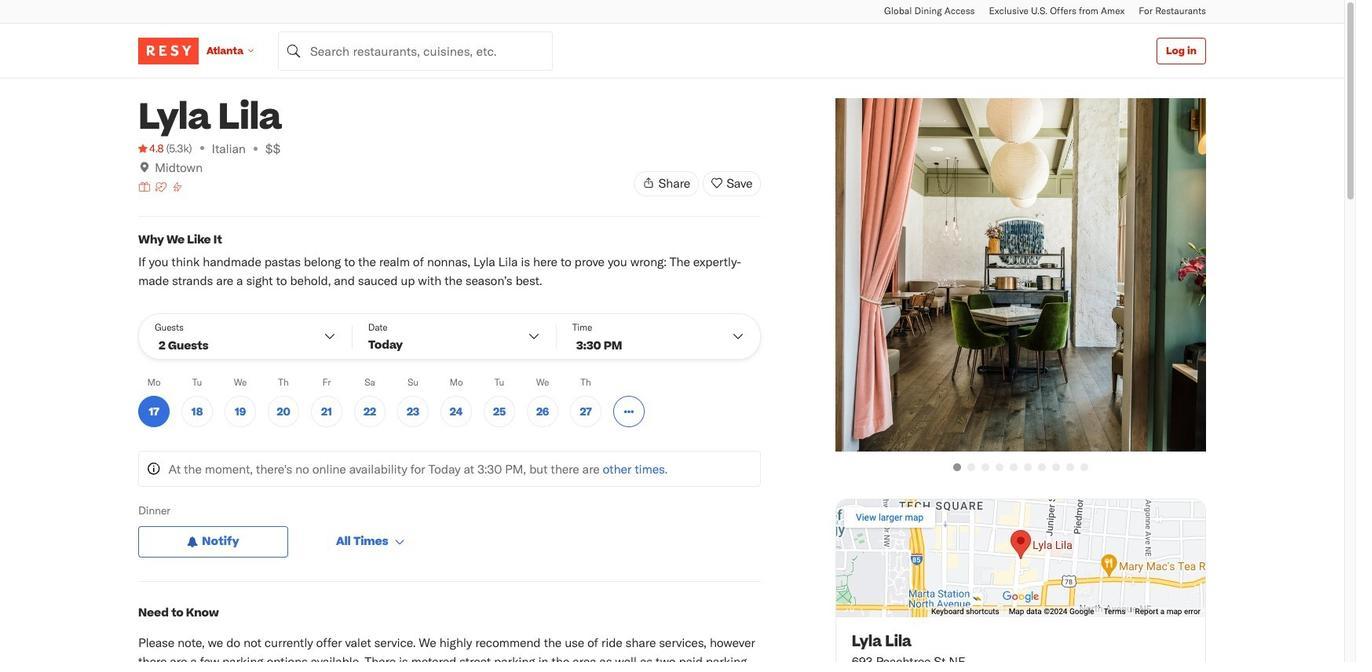 Task type: locate. For each thing, give the bounding box(es) containing it.
None field
[[278, 31, 553, 70]]

Search restaurants, cuisines, etc. text field
[[278, 31, 553, 70]]



Task type: describe. For each thing, give the bounding box(es) containing it.
4.8 out of 5 stars image
[[138, 141, 164, 156]]



